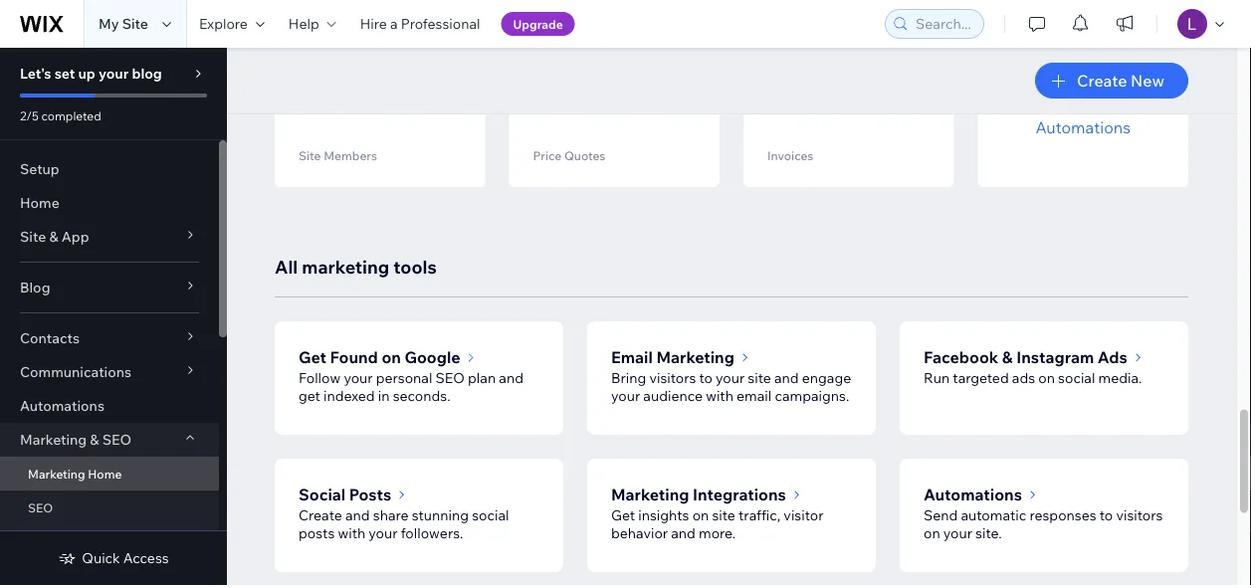 Task type: locate. For each thing, give the bounding box(es) containing it.
a inside remind customers a week before invoice is due
[[894, 51, 901, 69]]

members
[[299, 69, 361, 87]]

a right hire
[[390, 15, 398, 32]]

3 set from the left
[[786, 140, 809, 157]]

with inside bring visitors to your site and engage your audience with email campaigns.
[[706, 388, 734, 405]]

2 set up automation button from the left
[[533, 134, 696, 164]]

1 automation from the left
[[365, 140, 443, 157]]

automations inside explore more automations
[[1036, 118, 1131, 138]]

setup
[[20, 160, 59, 178]]

before inside remind customers a week before invoice is due
[[805, 69, 849, 87]]

seo inside dropdown button
[[102, 431, 132, 449]]

seconds.
[[393, 388, 451, 405]]

follow
[[299, 370, 341, 387]]

site right my
[[122, 15, 148, 32]]

before
[[533, 69, 576, 87], [805, 69, 849, 87]]

marketing for marketing & seo
[[20, 431, 87, 449]]

0 horizontal spatial site
[[393, 51, 417, 69]]

1 horizontal spatial visitors
[[1116, 507, 1163, 525]]

automation for welcome new site members
[[365, 140, 443, 157]]

0 horizontal spatial get
[[299, 348, 327, 368]]

and inside bring visitors to your site and engage your audience with email campaigns.
[[775, 370, 799, 387]]

seo down automations link at the left of page
[[102, 431, 132, 449]]

3 set up automation button from the left
[[768, 134, 930, 164]]

contacts
[[20, 330, 80, 347]]

0 horizontal spatial &
[[49, 228, 58, 245]]

& left app
[[49, 228, 58, 245]]

1 horizontal spatial with
[[706, 388, 734, 405]]

1 horizontal spatial before
[[805, 69, 849, 87]]

0 vertical spatial get
[[299, 348, 327, 368]]

0 horizontal spatial automation
[[365, 140, 443, 157]]

send for send reminders a week before quote expires
[[533, 51, 568, 69]]

2 up from the left
[[577, 140, 596, 157]]

0 vertical spatial site
[[393, 51, 417, 69]]

0 horizontal spatial send
[[533, 51, 568, 69]]

reminders
[[571, 51, 638, 69]]

2 horizontal spatial a
[[894, 51, 901, 69]]

invoices
[[768, 149, 814, 164]]

in
[[378, 388, 390, 405]]

1 vertical spatial site
[[748, 370, 771, 387]]

get for get found on google
[[299, 348, 327, 368]]

email
[[737, 388, 772, 405]]

create inside create and share stunning social posts with your followers.
[[299, 507, 342, 525]]

a for send reminders a week before quote expires
[[641, 51, 648, 69]]

& for facebook
[[1002, 348, 1013, 368]]

explore inside explore more automations
[[1034, 94, 1090, 114]]

and down social posts
[[345, 507, 370, 525]]

1 horizontal spatial week
[[768, 69, 802, 87]]

1 horizontal spatial send
[[924, 507, 958, 525]]

marketing
[[657, 348, 735, 368], [20, 431, 87, 449], [28, 466, 85, 481], [611, 485, 689, 505]]

week for remind customers a week before invoice is due
[[768, 69, 802, 87]]

0 vertical spatial automations
[[1036, 118, 1131, 138]]

1 vertical spatial to
[[1100, 507, 1113, 525]]

site members
[[299, 149, 377, 164]]

create up posts
[[299, 507, 342, 525]]

0 horizontal spatial explore
[[199, 15, 248, 32]]

and inside create and share stunning social posts with your followers.
[[345, 507, 370, 525]]

insights
[[638, 507, 689, 525]]

0 vertical spatial social
[[1058, 370, 1096, 387]]

automation
[[365, 140, 443, 157], [600, 140, 677, 157], [834, 140, 912, 157]]

on up personal on the left of the page
[[382, 348, 401, 368]]

visitors inside bring visitors to your site and engage your audience with email campaigns.
[[649, 370, 696, 387]]

0 vertical spatial create
[[1077, 71, 1127, 91]]

1 horizontal spatial create
[[1077, 71, 1127, 91]]

set
[[317, 140, 340, 157], [552, 140, 574, 157], [786, 140, 809, 157]]

email
[[611, 348, 653, 368]]

set up automation button down quote at the top left
[[533, 134, 696, 164]]

indexed
[[324, 388, 375, 405]]

your
[[99, 65, 129, 82], [344, 370, 373, 387], [716, 370, 745, 387], [611, 388, 640, 405], [369, 525, 398, 543], [944, 525, 973, 543]]

set up automation
[[317, 140, 443, 157], [552, 140, 677, 157], [786, 140, 912, 157]]

1 vertical spatial create
[[299, 507, 342, 525]]

up
[[343, 140, 362, 157], [577, 140, 596, 157], [812, 140, 831, 157]]

plan
[[468, 370, 496, 387]]

1 horizontal spatial to
[[1100, 507, 1113, 525]]

a
[[390, 15, 398, 32], [641, 51, 648, 69], [894, 51, 901, 69]]

home up seo link
[[88, 466, 122, 481]]

get up behavior
[[611, 507, 635, 525]]

& for site
[[49, 228, 58, 245]]

responses
[[1030, 507, 1097, 525]]

1 horizontal spatial explore
[[1034, 94, 1090, 114]]

help
[[289, 15, 319, 32]]

create inside button
[[1077, 71, 1127, 91]]

social down instagram
[[1058, 370, 1096, 387]]

1 vertical spatial seo
[[102, 431, 132, 449]]

0 vertical spatial site
[[122, 15, 148, 32]]

traffic,
[[739, 507, 781, 525]]

3 set up automation from the left
[[786, 140, 912, 157]]

set down the members
[[317, 140, 340, 157]]

2 horizontal spatial up
[[812, 140, 831, 157]]

set up automation for welcome new site members
[[317, 140, 443, 157]]

up right price
[[577, 140, 596, 157]]

visitors up audience
[[649, 370, 696, 387]]

1 vertical spatial site
[[299, 149, 321, 164]]

before down customers
[[805, 69, 849, 87]]

expires
[[621, 69, 669, 87]]

1 vertical spatial &
[[1002, 348, 1013, 368]]

and
[[499, 370, 524, 387], [775, 370, 799, 387], [345, 507, 370, 525], [671, 525, 696, 543]]

set up automation button for welcome new site members
[[299, 134, 461, 164]]

invoice
[[852, 69, 898, 87]]

1 horizontal spatial set up automation
[[552, 140, 677, 157]]

on left 'site.'
[[924, 525, 940, 543]]

a up expires on the top
[[641, 51, 648, 69]]

1 horizontal spatial a
[[641, 51, 648, 69]]

marketing & seo
[[20, 431, 132, 449]]

1 horizontal spatial social
[[1058, 370, 1096, 387]]

let's
[[20, 65, 51, 82]]

marketing inside dropdown button
[[20, 431, 87, 449]]

on
[[382, 348, 401, 368], [1039, 370, 1055, 387], [693, 507, 709, 525], [924, 525, 940, 543]]

2 vertical spatial site
[[712, 507, 736, 525]]

automation down welcome new site members
[[365, 140, 443, 157]]

explore left "help"
[[199, 15, 248, 32]]

seo down marketing home
[[28, 500, 53, 515]]

& up ads
[[1002, 348, 1013, 368]]

1 horizontal spatial set
[[552, 140, 574, 157]]

0 horizontal spatial week
[[652, 51, 686, 69]]

& inside marketing & seo dropdown button
[[90, 431, 99, 449]]

up for send reminders a week before quote expires
[[577, 140, 596, 157]]

site inside get insights on site traffic, visitor behavior and more.
[[712, 507, 736, 525]]

2 automation from the left
[[600, 140, 677, 157]]

2 horizontal spatial set up automation button
[[768, 134, 930, 164]]

1 horizontal spatial automation
[[600, 140, 677, 157]]

2 horizontal spatial automations
[[1036, 118, 1131, 138]]

0 vertical spatial visitors
[[649, 370, 696, 387]]

week
[[652, 51, 686, 69], [768, 69, 802, 87]]

create new button
[[1035, 63, 1189, 99]]

0 vertical spatial &
[[49, 228, 58, 245]]

0 horizontal spatial before
[[533, 69, 576, 87]]

to up audience
[[699, 370, 713, 387]]

media.
[[1099, 370, 1142, 387]]

marketing up the insights
[[611, 485, 689, 505]]

facebook & instagram ads
[[924, 348, 1128, 368]]

1 horizontal spatial up
[[577, 140, 596, 157]]

0 vertical spatial explore
[[199, 15, 248, 32]]

get
[[299, 348, 327, 368], [611, 507, 635, 525]]

automation down invoice
[[834, 140, 912, 157]]

1 horizontal spatial seo
[[102, 431, 132, 449]]

blog
[[132, 65, 162, 82]]

1 vertical spatial social
[[472, 507, 509, 525]]

&
[[49, 228, 58, 245], [1002, 348, 1013, 368], [90, 431, 99, 449]]

social
[[1058, 370, 1096, 387], [472, 507, 509, 525]]

0 horizontal spatial automations
[[20, 397, 104, 415]]

set up automation button down remind customers a week before invoice is due
[[768, 134, 930, 164]]

behavior
[[611, 525, 668, 543]]

0 vertical spatial seo
[[436, 370, 465, 387]]

and inside get insights on site traffic, visitor behavior and more.
[[671, 525, 696, 543]]

marketing up audience
[[657, 348, 735, 368]]

week up due
[[768, 69, 802, 87]]

1 vertical spatial with
[[338, 525, 366, 543]]

send inside send automatic responses to visitors on your site.
[[924, 507, 958, 525]]

social right stunning
[[472, 507, 509, 525]]

set up automation button for remind customers a week before invoice is due
[[768, 134, 930, 164]]

visitors right responses
[[1116, 507, 1163, 525]]

0 horizontal spatial a
[[390, 15, 398, 32]]

set down send reminders a week before quote expires
[[552, 140, 574, 157]]

0 horizontal spatial up
[[343, 140, 362, 157]]

send inside send reminders a week before quote expires
[[533, 51, 568, 69]]

0 vertical spatial with
[[706, 388, 734, 405]]

set up automation button down welcome new site members
[[299, 134, 461, 164]]

set up automation down quote at the top left
[[552, 140, 677, 157]]

2 before from the left
[[805, 69, 849, 87]]

set up automation down remind customers a week before invoice is due
[[786, 140, 912, 157]]

2 set up automation from the left
[[552, 140, 677, 157]]

and down the insights
[[671, 525, 696, 543]]

3 up from the left
[[812, 140, 831, 157]]

set up automation down welcome new site members
[[317, 140, 443, 157]]

site up email
[[748, 370, 771, 387]]

on down marketing integrations
[[693, 507, 709, 525]]

marketing for marketing home
[[28, 466, 85, 481]]

explore left more
[[1034, 94, 1090, 114]]

quick access button
[[58, 550, 169, 567]]

1 horizontal spatial site
[[122, 15, 148, 32]]

marketing inside 'link'
[[28, 466, 85, 481]]

instagram
[[1017, 348, 1094, 368]]

site left app
[[20, 228, 46, 245]]

1 set up automation from the left
[[317, 140, 443, 157]]

explore
[[199, 15, 248, 32], [1034, 94, 1090, 114]]

your right up
[[99, 65, 129, 82]]

sidebar element
[[0, 48, 227, 585]]

before left quote at the top left
[[533, 69, 576, 87]]

automation for remind customers a week before invoice is due
[[834, 140, 912, 157]]

2 horizontal spatial automation
[[834, 140, 912, 157]]

1 set from the left
[[317, 140, 340, 157]]

automations down more
[[1036, 118, 1131, 138]]

engage
[[802, 370, 852, 387]]

automations inside sidebar element
[[20, 397, 104, 415]]

2 horizontal spatial set
[[786, 140, 809, 157]]

hire a professional
[[360, 15, 480, 32]]

up down the members
[[343, 140, 362, 157]]

site up more.
[[712, 507, 736, 525]]

set up automation button
[[299, 134, 461, 164], [533, 134, 696, 164], [768, 134, 930, 164]]

0 horizontal spatial visitors
[[649, 370, 696, 387]]

automation down expires on the top
[[600, 140, 677, 157]]

1 vertical spatial get
[[611, 507, 635, 525]]

before for send
[[533, 69, 576, 87]]

2 vertical spatial seo
[[28, 500, 53, 515]]

automations link
[[0, 389, 219, 423]]

site inside bring visitors to your site and engage your audience with email campaigns.
[[748, 370, 771, 387]]

2 vertical spatial site
[[20, 228, 46, 245]]

2 horizontal spatial site
[[299, 149, 321, 164]]

0 horizontal spatial with
[[338, 525, 366, 543]]

& down automations link at the left of page
[[90, 431, 99, 449]]

1 horizontal spatial get
[[611, 507, 635, 525]]

before inside send reminders a week before quote expires
[[533, 69, 576, 87]]

home down setup
[[20, 194, 60, 212]]

1 before from the left
[[533, 69, 576, 87]]

marketing home
[[28, 466, 122, 481]]

1 horizontal spatial home
[[88, 466, 122, 481]]

0 vertical spatial to
[[699, 370, 713, 387]]

your up 'indexed'
[[344, 370, 373, 387]]

to inside send automatic responses to visitors on your site.
[[1100, 507, 1113, 525]]

2 vertical spatial &
[[90, 431, 99, 449]]

set down due
[[786, 140, 809, 157]]

0 horizontal spatial set up automation button
[[299, 134, 461, 164]]

get
[[299, 388, 320, 405]]

0 horizontal spatial social
[[472, 507, 509, 525]]

your left 'site.'
[[944, 525, 973, 543]]

due
[[768, 87, 793, 105]]

site inside site & app dropdown button
[[20, 228, 46, 245]]

get inside get insights on site traffic, visitor behavior and more.
[[611, 507, 635, 525]]

1 vertical spatial visitors
[[1116, 507, 1163, 525]]

marketing down marketing & seo
[[28, 466, 85, 481]]

social for facebook & instagram ads
[[1058, 370, 1096, 387]]

with left email
[[706, 388, 734, 405]]

send down upgrade
[[533, 51, 568, 69]]

quotes
[[564, 149, 606, 164]]

0 horizontal spatial create
[[299, 507, 342, 525]]

before for remind
[[805, 69, 849, 87]]

& inside site & app dropdown button
[[49, 228, 58, 245]]

bring
[[611, 370, 646, 387]]

site
[[393, 51, 417, 69], [748, 370, 771, 387], [712, 507, 736, 525]]

social inside create and share stunning social posts with your followers.
[[472, 507, 509, 525]]

create up more
[[1077, 71, 1127, 91]]

2 horizontal spatial site
[[748, 370, 771, 387]]

get up the 'follow'
[[299, 348, 327, 368]]

a inside send reminders a week before quote expires
[[641, 51, 648, 69]]

social for social posts
[[472, 507, 509, 525]]

1 horizontal spatial set up automation button
[[533, 134, 696, 164]]

week inside remind customers a week before invoice is due
[[768, 69, 802, 87]]

create for create new
[[1077, 71, 1127, 91]]

visitors inside send automatic responses to visitors on your site.
[[1116, 507, 1163, 525]]

home inside 'link'
[[88, 466, 122, 481]]

2 horizontal spatial &
[[1002, 348, 1013, 368]]

1 set up automation button from the left
[[299, 134, 461, 164]]

2 horizontal spatial seo
[[436, 370, 465, 387]]

1 vertical spatial automations
[[20, 397, 104, 415]]

social
[[299, 485, 346, 505]]

send left automatic
[[924, 507, 958, 525]]

personal
[[376, 370, 433, 387]]

a up is
[[894, 51, 901, 69]]

0 horizontal spatial to
[[699, 370, 713, 387]]

visitors
[[649, 370, 696, 387], [1116, 507, 1163, 525]]

with right posts
[[338, 525, 366, 543]]

with inside create and share stunning social posts with your followers.
[[338, 525, 366, 543]]

marketing up marketing home
[[20, 431, 87, 449]]

up down remind customers a week before invoice is due
[[812, 140, 831, 157]]

0 vertical spatial send
[[533, 51, 568, 69]]

0 horizontal spatial set
[[317, 140, 340, 157]]

automatic
[[961, 507, 1027, 525]]

and right the plan
[[499, 370, 524, 387]]

your down share
[[369, 525, 398, 543]]

2 horizontal spatial set up automation
[[786, 140, 912, 157]]

automations down communications
[[20, 397, 104, 415]]

email marketing
[[611, 348, 735, 368]]

week up expires on the top
[[652, 51, 686, 69]]

2 set from the left
[[552, 140, 574, 157]]

1 horizontal spatial site
[[712, 507, 736, 525]]

a for remind customers a week before invoice is due
[[894, 51, 901, 69]]

3 automation from the left
[[834, 140, 912, 157]]

1 up from the left
[[343, 140, 362, 157]]

site left the members at left
[[299, 149, 321, 164]]

and up campaigns. on the right of page
[[775, 370, 799, 387]]

1 vertical spatial home
[[88, 466, 122, 481]]

run targeted ads on social media.
[[924, 370, 1142, 387]]

0 horizontal spatial site
[[20, 228, 46, 245]]

1 horizontal spatial &
[[90, 431, 99, 449]]

seo
[[436, 370, 465, 387], [102, 431, 132, 449], [28, 500, 53, 515]]

1 vertical spatial explore
[[1034, 94, 1090, 114]]

seo down google
[[436, 370, 465, 387]]

to right responses
[[1100, 507, 1113, 525]]

site right "new"
[[393, 51, 417, 69]]

blog button
[[0, 271, 219, 305]]

send for send automatic responses to visitors on your site.
[[924, 507, 958, 525]]

share
[[373, 507, 409, 525]]

stunning
[[412, 507, 469, 525]]

1 vertical spatial send
[[924, 507, 958, 525]]

2 vertical spatial automations
[[924, 485, 1022, 505]]

audience
[[643, 388, 703, 405]]

set up automation for send reminders a week before quote expires
[[552, 140, 677, 157]]

0 horizontal spatial set up automation
[[317, 140, 443, 157]]

create
[[1077, 71, 1127, 91], [299, 507, 342, 525]]

automations up automatic
[[924, 485, 1022, 505]]

0 horizontal spatial home
[[20, 194, 60, 212]]

week inside send reminders a week before quote expires
[[652, 51, 686, 69]]

ads
[[1012, 370, 1036, 387]]



Task type: vqa. For each thing, say whether or not it's contained in the screenshot.
the bottommost first
no



Task type: describe. For each thing, give the bounding box(es) containing it.
help button
[[277, 0, 348, 48]]

your down bring
[[611, 388, 640, 405]]

site & app
[[20, 228, 89, 245]]

new
[[363, 51, 390, 69]]

site for site & app
[[20, 228, 46, 245]]

ads
[[1098, 348, 1128, 368]]

set up automation for remind customers a week before invoice is due
[[786, 140, 912, 157]]

customers
[[821, 51, 891, 69]]

your inside create and share stunning social posts with your followers.
[[369, 525, 398, 543]]

let's set up your blog
[[20, 65, 162, 82]]

welcome new site members
[[299, 51, 417, 87]]

set
[[54, 65, 75, 82]]

hire
[[360, 15, 387, 32]]

upgrade
[[513, 16, 563, 31]]

app
[[61, 228, 89, 245]]

get insights on site traffic, visitor behavior and more.
[[611, 507, 824, 543]]

your inside send automatic responses to visitors on your site.
[[944, 525, 973, 543]]

site & app button
[[0, 220, 219, 254]]

explore for explore more automations
[[1034, 94, 1090, 114]]

visitor
[[784, 507, 824, 525]]

new
[[1131, 71, 1165, 91]]

0 horizontal spatial seo
[[28, 500, 53, 515]]

facebook
[[924, 348, 999, 368]]

quick
[[82, 550, 120, 567]]

send automatic responses to visitors on your site.
[[924, 507, 1163, 543]]

create new
[[1077, 71, 1165, 91]]

integrations
[[693, 485, 786, 505]]

create and share stunning social posts with your followers.
[[299, 507, 509, 543]]

2/5 completed
[[20, 108, 101, 123]]

site inside welcome new site members
[[393, 51, 417, 69]]

communications button
[[0, 355, 219, 389]]

campaigns.
[[775, 388, 850, 405]]

run
[[924, 370, 950, 387]]

your inside follow your personal seo plan and get indexed in seconds.
[[344, 370, 373, 387]]

marketing
[[302, 256, 390, 278]]

upgrade button
[[501, 12, 575, 36]]

on inside get insights on site traffic, visitor behavior and more.
[[693, 507, 709, 525]]

google
[[405, 348, 461, 368]]

hire a professional link
[[348, 0, 492, 48]]

my site
[[99, 15, 148, 32]]

quick access
[[82, 550, 169, 567]]

professional
[[401, 15, 480, 32]]

all marketing tools
[[275, 256, 437, 278]]

remind customers a week before invoice is due
[[768, 51, 912, 105]]

contacts button
[[0, 322, 219, 355]]

and inside follow your personal seo plan and get indexed in seconds.
[[499, 370, 524, 387]]

price quotes
[[533, 149, 606, 164]]

seo link
[[0, 491, 219, 525]]

followers.
[[401, 525, 463, 543]]

on down instagram
[[1039, 370, 1055, 387]]

0 vertical spatial home
[[20, 194, 60, 212]]

week for send reminders a week before quote expires
[[652, 51, 686, 69]]

found
[[330, 348, 378, 368]]

explore more automations
[[1034, 94, 1132, 138]]

posts
[[299, 525, 335, 543]]

to inside bring visitors to your site and engage your audience with email campaigns.
[[699, 370, 713, 387]]

seo inside follow your personal seo plan and get indexed in seconds.
[[436, 370, 465, 387]]

marketing home link
[[0, 457, 219, 491]]

get for get insights on site traffic, visitor behavior and more.
[[611, 507, 635, 525]]

setup link
[[0, 152, 219, 186]]

& for marketing
[[90, 431, 99, 449]]

marketing for marketing integrations
[[611, 485, 689, 505]]

Search... field
[[910, 10, 978, 38]]

more.
[[699, 525, 736, 543]]

price
[[533, 149, 562, 164]]

access
[[123, 550, 169, 567]]

set for welcome new site members
[[317, 140, 340, 157]]

set up automation button for send reminders a week before quote expires
[[533, 134, 696, 164]]

my
[[99, 15, 119, 32]]

blog
[[20, 279, 50, 296]]

home link
[[0, 186, 219, 220]]

tools
[[394, 256, 437, 278]]

site for site members
[[299, 149, 321, 164]]

social posts
[[299, 485, 391, 505]]

up for welcome new site members
[[343, 140, 362, 157]]

explore for explore
[[199, 15, 248, 32]]

follow your personal seo plan and get indexed in seconds.
[[299, 370, 524, 405]]

posts
[[349, 485, 391, 505]]

automation for send reminders a week before quote expires
[[600, 140, 677, 157]]

your inside sidebar element
[[99, 65, 129, 82]]

marketing integrations
[[611, 485, 786, 505]]

communications
[[20, 363, 131, 381]]

quote
[[579, 69, 618, 87]]

remind
[[768, 51, 818, 69]]

on inside send automatic responses to visitors on your site.
[[924, 525, 940, 543]]

create for create and share stunning social posts with your followers.
[[299, 507, 342, 525]]

send reminders a week before quote expires
[[533, 51, 686, 87]]

welcome
[[299, 51, 360, 69]]

up
[[78, 65, 95, 82]]

2/5
[[20, 108, 39, 123]]

1 horizontal spatial automations
[[924, 485, 1022, 505]]

bring visitors to your site and engage your audience with email campaigns.
[[611, 370, 852, 405]]

set for send reminders a week before quote expires
[[552, 140, 574, 157]]

get found on google
[[299, 348, 461, 368]]

targeted
[[953, 370, 1009, 387]]

up for remind customers a week before invoice is due
[[812, 140, 831, 157]]

your up email
[[716, 370, 745, 387]]

all
[[275, 256, 298, 278]]

is
[[901, 69, 912, 87]]

members
[[324, 149, 377, 164]]

more
[[1094, 94, 1132, 114]]

set for remind customers a week before invoice is due
[[786, 140, 809, 157]]



